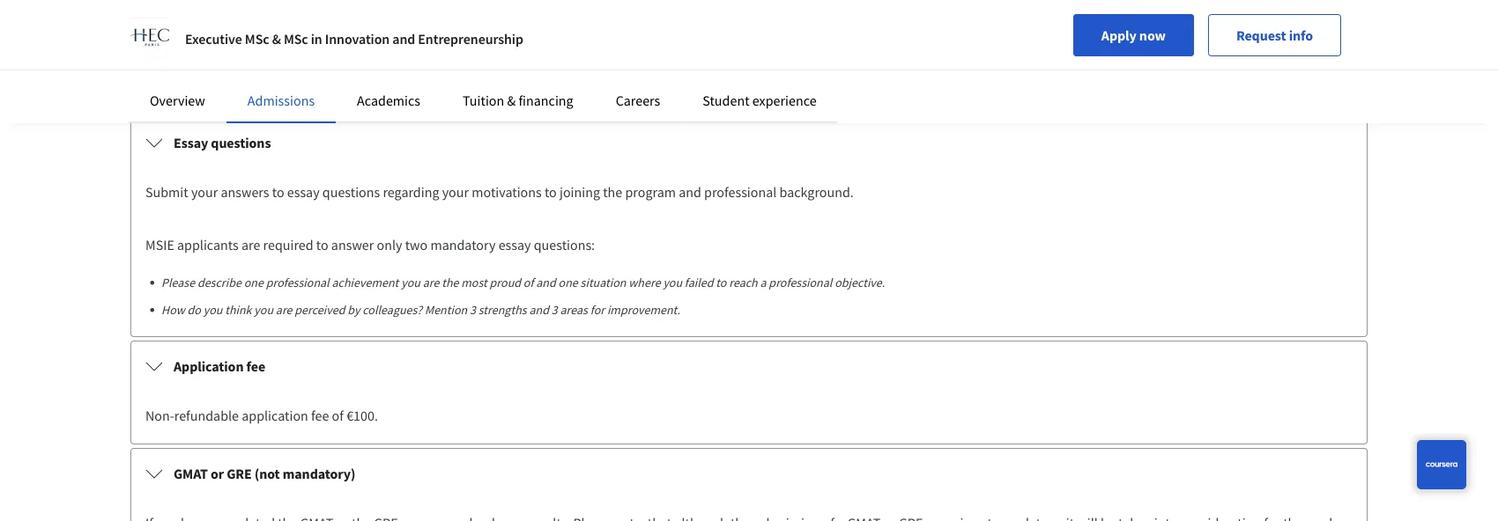 Task type: describe. For each thing, give the bounding box(es) containing it.
essay questions
[[174, 134, 271, 152]]

career.
[[1125, 55, 1165, 72]]

submit
[[145, 183, 188, 201]]

do
[[187, 302, 201, 318]]

regarding
[[383, 183, 439, 201]]

provide
[[880, 76, 925, 93]]

0 vertical spatial can
[[1264, 55, 1285, 72]]

mindset
[[1003, 55, 1051, 72]]

now
[[1140, 26, 1166, 44]]

objective.
[[835, 275, 885, 290]]

joining
[[560, 183, 600, 201]]

1 msc from the left
[[245, 30, 269, 48]]

for inside list
[[590, 302, 605, 318]]

failed
[[685, 275, 714, 290]]

areas
[[560, 302, 588, 318]]

tuition & financing
[[463, 92, 574, 109]]

gre
[[227, 465, 252, 483]]

based
[[700, 76, 735, 93]]

the up youtube.
[[605, 55, 625, 72]]

apply now
[[1102, 26, 1166, 44]]

0 vertical spatial pitch
[[288, 55, 318, 72]]

1 vertical spatial motivations
[[472, 183, 542, 201]]

proud
[[490, 275, 521, 290]]

to inside a 3-minute online video pitch focusing on your motivations for participating in the program. highlight examples demonstrating an entrepreneurial mindset during your career. these examples can come from within or outside your current company. please post your video pitch on youtube. participants based in china can use youku. provide us with a private link to the video in your application file.
[[1051, 76, 1063, 93]]

outside
[[201, 76, 245, 93]]

you up how do you think you are perceived by colleagues? mention 3 strengths and 3 areas for improvement. at the bottom left of the page
[[401, 275, 420, 290]]

student experience
[[703, 92, 817, 109]]

non-
[[145, 407, 174, 425]]

essay questions button
[[131, 118, 1367, 167]]

executive msc & msc in innovation and entrepreneurship
[[185, 30, 523, 48]]

overview link
[[150, 92, 205, 109]]

china
[[752, 76, 786, 93]]

1 examples from the left
[[741, 55, 798, 72]]

these
[[1167, 55, 1203, 72]]

to inside list
[[716, 275, 727, 290]]

submit your answers to essay questions regarding your motivations to joining the program and professional background.
[[145, 183, 854, 201]]

apply now button
[[1074, 14, 1194, 56]]

questions:
[[534, 236, 595, 254]]

minute
[[167, 55, 209, 72]]

post
[[425, 76, 451, 93]]

during
[[1054, 55, 1092, 72]]

application fee
[[174, 358, 265, 376]]

and right program
[[679, 183, 702, 201]]

a inside list
[[760, 275, 767, 290]]

or inside dropdown button
[[211, 465, 224, 483]]

required
[[263, 236, 313, 254]]

answer
[[331, 236, 374, 254]]

please inside a 3-minute online video pitch focusing on your motivations for participating in the program. highlight examples demonstrating an entrepreneurial mindset during your career. these examples can come from within or outside your current company. please post your video pitch on youtube. participants based in china can use youku. provide us with a private link to the video in your application file.
[[384, 76, 422, 93]]

strengths
[[478, 302, 527, 318]]

to left "joining"
[[545, 183, 557, 201]]

1 vertical spatial application
[[242, 407, 308, 425]]

msie applicants are required to answer only two mandatory essay questions:
[[145, 236, 595, 254]]

academics link
[[357, 92, 420, 109]]

only
[[377, 236, 402, 254]]

your right post
[[454, 76, 480, 93]]

0 horizontal spatial video
[[252, 55, 285, 72]]

msie
[[145, 236, 174, 254]]

you right think
[[254, 302, 273, 318]]

your up "academics"
[[391, 55, 418, 72]]

describe
[[197, 275, 241, 290]]

professional up perceived
[[266, 275, 329, 290]]

to left answer on the top left of the page
[[316, 236, 328, 254]]

link
[[1027, 76, 1048, 93]]

request info
[[1237, 26, 1313, 44]]

2 horizontal spatial are
[[423, 275, 439, 290]]

non-refundable application fee of €100.
[[145, 407, 378, 425]]

participants
[[626, 76, 697, 93]]

use
[[813, 76, 833, 93]]

list containing please describe one professional achievement you are the most proud of and one situation where you failed to reach a professional objective.
[[152, 273, 1353, 319]]

file.
[[1237, 76, 1259, 93]]

private
[[983, 76, 1024, 93]]

2 vertical spatial are
[[276, 302, 292, 318]]

in left china
[[738, 76, 749, 93]]

careers
[[616, 92, 660, 109]]

student
[[703, 92, 750, 109]]

and down "please describe one professional achievement you are the most proud of and one situation where you failed to reach a professional objective."
[[529, 302, 549, 318]]

for inside a 3-minute online video pitch focusing on your motivations for participating in the program. highlight examples demonstrating an entrepreneurial mindset during your career. these examples can come from within or outside your current company. please post your video pitch on youtube. participants based in china can use youku. provide us with a private link to the video in your application file.
[[494, 55, 510, 72]]

overview
[[150, 92, 205, 109]]

please describe one professional achievement you are the most proud of and one situation where you failed to reach a professional objective.
[[161, 275, 885, 290]]

participating
[[513, 55, 588, 72]]

and right the proud
[[536, 275, 556, 290]]

executive
[[185, 30, 242, 48]]

situation
[[581, 275, 626, 290]]

or inside a 3-minute online video pitch focusing on your motivations for participating in the program. highlight examples demonstrating an entrepreneurial mindset during your career. these examples can come from within or outside your current company. please post your video pitch on youtube. participants based in china can use youku. provide us with a private link to the video in your application file.
[[185, 76, 198, 93]]

company.
[[323, 76, 381, 93]]

gmat or gre (not mandatory)
[[174, 465, 356, 483]]

1 one from the left
[[244, 275, 263, 290]]

financing
[[519, 92, 574, 109]]

where
[[629, 275, 661, 290]]

us
[[928, 76, 941, 93]]

a inside a 3-minute online video pitch focusing on your motivations for participating in the program. highlight examples demonstrating an entrepreneurial mindset during your career. these examples can come from within or outside your current company. please post your video pitch on youtube. participants based in china can use youku. provide us with a private link to the video in your application file.
[[973, 76, 980, 93]]

0 horizontal spatial essay
[[287, 183, 320, 201]]

hec paris logo image
[[129, 18, 171, 60]]

focusing
[[320, 55, 370, 72]]

2 horizontal spatial video
[[1088, 76, 1121, 93]]

the down during
[[1066, 76, 1086, 93]]

background.
[[780, 183, 854, 201]]

a 3-minute online video pitch focusing on your motivations for participating in the program. highlight examples demonstrating an entrepreneurial mindset during your career. these examples can come from within or outside your current company. please post your video pitch on youtube. participants based in china can use youku. provide us with a private link to the video in your application file.
[[145, 55, 1352, 93]]

your down apply
[[1095, 55, 1122, 72]]



Task type: vqa. For each thing, say whether or not it's contained in the screenshot.
minutes
no



Task type: locate. For each thing, give the bounding box(es) containing it.
in down career.
[[1124, 76, 1135, 93]]

your right submit
[[191, 183, 218, 201]]

and
[[393, 30, 415, 48], [679, 183, 702, 201], [536, 275, 556, 290], [529, 302, 549, 318]]

1 horizontal spatial application
[[1167, 76, 1234, 93]]

your
[[391, 55, 418, 72], [1095, 55, 1122, 72], [248, 76, 275, 93], [454, 76, 480, 93], [1138, 76, 1165, 93], [191, 183, 218, 201], [442, 183, 469, 201]]

essay up the required
[[287, 183, 320, 201]]

of left €100.
[[332, 407, 344, 425]]

& up 'current'
[[272, 30, 281, 48]]

come
[[1288, 55, 1321, 72]]

0 vertical spatial for
[[494, 55, 510, 72]]

1 vertical spatial questions
[[322, 183, 380, 201]]

to right link
[[1051, 76, 1063, 93]]

questions up answer on the top left of the page
[[322, 183, 380, 201]]

1 vertical spatial can
[[789, 76, 810, 93]]

professional
[[704, 183, 777, 201], [266, 275, 329, 290], [769, 275, 832, 290]]

fee inside the "application fee" "dropdown button"
[[246, 358, 265, 376]]

entrepreneurship
[[418, 30, 523, 48]]

are up how do you think you are perceived by colleagues? mention 3 strengths and 3 areas for improvement. at the bottom left of the page
[[423, 275, 439, 290]]

2 3 from the left
[[552, 302, 558, 318]]

for right areas
[[590, 302, 605, 318]]

(not
[[255, 465, 280, 483]]

1 horizontal spatial examples
[[1205, 55, 1262, 72]]

0 horizontal spatial fee
[[246, 358, 265, 376]]

program
[[625, 183, 676, 201]]

0 vertical spatial a
[[973, 76, 980, 93]]

application down these on the right top of page
[[1167, 76, 1234, 93]]

highlight
[[685, 55, 739, 72]]

1 3 from the left
[[470, 302, 476, 318]]

think
[[225, 302, 252, 318]]

or
[[185, 76, 198, 93], [211, 465, 224, 483]]

€100.
[[347, 407, 378, 425]]

academics
[[357, 92, 420, 109]]

the left most
[[442, 275, 459, 290]]

the right "joining"
[[603, 183, 623, 201]]

0 horizontal spatial please
[[161, 275, 195, 290]]

please inside list
[[161, 275, 195, 290]]

application inside a 3-minute online video pitch focusing on your motivations for participating in the program. highlight examples demonstrating an entrepreneurial mindset during your career. these examples can come from within or outside your current company. please post your video pitch on youtube. participants based in china can use youku. provide us with a private link to the video in your application file.
[[1167, 76, 1234, 93]]

video up 'current'
[[252, 55, 285, 72]]

1 vertical spatial fee
[[311, 407, 329, 425]]

essay
[[174, 134, 208, 152]]

1 vertical spatial a
[[760, 275, 767, 290]]

list
[[152, 273, 1353, 319]]

to left reach
[[716, 275, 727, 290]]

by
[[348, 302, 360, 318]]

in up youtube.
[[591, 55, 602, 72]]

msc up online at the left of page
[[245, 30, 269, 48]]

please
[[384, 76, 422, 93], [161, 275, 195, 290]]

tuition & financing link
[[463, 92, 574, 109]]

or left gre
[[211, 465, 224, 483]]

1 horizontal spatial pitch
[[519, 76, 549, 93]]

applicants
[[177, 236, 239, 254]]

essay up "please describe one professional achievement you are the most proud of and one situation where you failed to reach a professional objective."
[[499, 236, 531, 254]]

can
[[1264, 55, 1285, 72], [789, 76, 810, 93]]

0 horizontal spatial pitch
[[288, 55, 318, 72]]

are left the required
[[241, 236, 260, 254]]

are left perceived
[[276, 302, 292, 318]]

0 vertical spatial motivations
[[421, 55, 491, 72]]

0 vertical spatial application
[[1167, 76, 1234, 93]]

0 vertical spatial please
[[384, 76, 422, 93]]

an
[[890, 55, 905, 72]]

to right answers
[[272, 183, 284, 201]]

careers link
[[616, 92, 660, 109]]

questions
[[211, 134, 271, 152], [322, 183, 380, 201]]

of
[[523, 275, 534, 290], [332, 407, 344, 425]]

0 horizontal spatial can
[[789, 76, 810, 93]]

mention
[[425, 302, 467, 318]]

questions inside dropdown button
[[211, 134, 271, 152]]

0 vertical spatial &
[[272, 30, 281, 48]]

1 horizontal spatial questions
[[322, 183, 380, 201]]

1 horizontal spatial please
[[384, 76, 422, 93]]

a right reach
[[760, 275, 767, 290]]

application
[[1167, 76, 1234, 93], [242, 407, 308, 425]]

professional right reach
[[769, 275, 832, 290]]

online
[[212, 55, 249, 72]]

1 horizontal spatial 3
[[552, 302, 558, 318]]

0 horizontal spatial are
[[241, 236, 260, 254]]

1 vertical spatial or
[[211, 465, 224, 483]]

1 vertical spatial on
[[551, 76, 567, 93]]

student experience link
[[703, 92, 817, 109]]

how
[[161, 302, 185, 318]]

perceived
[[295, 302, 345, 318]]

0 horizontal spatial 3
[[470, 302, 476, 318]]

tuition
[[463, 92, 504, 109]]

colleagues?
[[363, 302, 422, 318]]

experience
[[753, 92, 817, 109]]

your right regarding
[[442, 183, 469, 201]]

you
[[401, 275, 420, 290], [663, 275, 682, 290], [203, 302, 222, 318], [254, 302, 273, 318]]

in up focusing
[[311, 30, 322, 48]]

your down career.
[[1138, 76, 1165, 93]]

0 horizontal spatial a
[[760, 275, 767, 290]]

most
[[461, 275, 487, 290]]

motivations up mandatory
[[472, 183, 542, 201]]

3 right mention
[[470, 302, 476, 318]]

on down participating
[[551, 76, 567, 93]]

0 horizontal spatial application
[[242, 407, 308, 425]]

professional down essay questions dropdown button
[[704, 183, 777, 201]]

a
[[973, 76, 980, 93], [760, 275, 767, 290]]

2 msc from the left
[[284, 30, 308, 48]]

youku.
[[836, 76, 877, 93]]

your down online at the left of page
[[248, 76, 275, 93]]

or down minute
[[185, 76, 198, 93]]

refundable
[[174, 407, 239, 425]]

1 horizontal spatial essay
[[499, 236, 531, 254]]

questions up answers
[[211, 134, 271, 152]]

motivations inside a 3-minute online video pitch focusing on your motivations for participating in the program. highlight examples demonstrating an entrepreneurial mindset during your career. these examples can come from within or outside your current company. please post your video pitch on youtube. participants based in china can use youku. provide us with a private link to the video in your application file.
[[421, 55, 491, 72]]

essay
[[287, 183, 320, 201], [499, 236, 531, 254]]

you right do
[[203, 302, 222, 318]]

3
[[470, 302, 476, 318], [552, 302, 558, 318]]

1 horizontal spatial msc
[[284, 30, 308, 48]]

answers
[[221, 183, 269, 201]]

0 vertical spatial questions
[[211, 134, 271, 152]]

1 vertical spatial pitch
[[519, 76, 549, 93]]

for down "entrepreneurship"
[[494, 55, 510, 72]]

fee
[[246, 358, 265, 376], [311, 407, 329, 425]]

1 vertical spatial essay
[[499, 236, 531, 254]]

1 horizontal spatial or
[[211, 465, 224, 483]]

1 vertical spatial are
[[423, 275, 439, 290]]

improvement.
[[607, 302, 680, 318]]

1 horizontal spatial &
[[507, 92, 516, 109]]

examples up file.
[[1205, 55, 1262, 72]]

0 horizontal spatial one
[[244, 275, 263, 290]]

msc up 'current'
[[284, 30, 308, 48]]

apply
[[1102, 26, 1137, 44]]

program.
[[628, 55, 682, 72]]

within
[[145, 76, 183, 93]]

motivations
[[421, 55, 491, 72], [472, 183, 542, 201]]

0 horizontal spatial msc
[[245, 30, 269, 48]]

of right the proud
[[523, 275, 534, 290]]

1 horizontal spatial video
[[483, 76, 516, 93]]

request info button
[[1208, 14, 1342, 56]]

fee left €100.
[[311, 407, 329, 425]]

entrepreneurial
[[908, 55, 1000, 72]]

the
[[605, 55, 625, 72], [1066, 76, 1086, 93], [603, 183, 623, 201], [442, 275, 459, 290]]

0 horizontal spatial &
[[272, 30, 281, 48]]

a right with
[[973, 76, 980, 93]]

0 horizontal spatial for
[[494, 55, 510, 72]]

0 horizontal spatial of
[[332, 407, 344, 425]]

pitch down participating
[[519, 76, 549, 93]]

you left the 'failed'
[[663, 275, 682, 290]]

1 vertical spatial &
[[507, 92, 516, 109]]

application up (not
[[242, 407, 308, 425]]

info
[[1289, 26, 1313, 44]]

one up areas
[[558, 275, 578, 290]]

how do you think you are perceived by colleagues? mention 3 strengths and 3 areas for improvement.
[[161, 302, 680, 318]]

of inside list
[[523, 275, 534, 290]]

2 examples from the left
[[1205, 55, 1262, 72]]

0 horizontal spatial questions
[[211, 134, 271, 152]]

achievement
[[332, 275, 399, 290]]

on
[[373, 55, 388, 72], [551, 76, 567, 93]]

0 vertical spatial of
[[523, 275, 534, 290]]

0 horizontal spatial examples
[[741, 55, 798, 72]]

gmat
[[174, 465, 208, 483]]

video down during
[[1088, 76, 1121, 93]]

3-
[[156, 55, 167, 72]]

application
[[174, 358, 244, 376]]

1 vertical spatial for
[[590, 302, 605, 318]]

one up think
[[244, 275, 263, 290]]

3 left areas
[[552, 302, 558, 318]]

&
[[272, 30, 281, 48], [507, 92, 516, 109]]

with
[[944, 76, 970, 93]]

and right innovation
[[393, 30, 415, 48]]

1 horizontal spatial for
[[590, 302, 605, 318]]

0 vertical spatial essay
[[287, 183, 320, 201]]

examples up china
[[741, 55, 798, 72]]

& right tuition
[[507, 92, 516, 109]]

gmat or gre (not mandatory) button
[[131, 450, 1367, 499]]

0 vertical spatial or
[[185, 76, 198, 93]]

can down request info
[[1264, 55, 1285, 72]]

pitch up 'current'
[[288, 55, 318, 72]]

please left post
[[384, 76, 422, 93]]

current
[[277, 76, 321, 93]]

in
[[311, 30, 322, 48], [591, 55, 602, 72], [738, 76, 749, 93], [1124, 76, 1135, 93]]

mandatory
[[430, 236, 496, 254]]

0 vertical spatial on
[[373, 55, 388, 72]]

1 horizontal spatial can
[[1264, 55, 1285, 72]]

can left use
[[789, 76, 810, 93]]

request
[[1237, 26, 1287, 44]]

1 horizontal spatial a
[[973, 76, 980, 93]]

1 horizontal spatial fee
[[311, 407, 329, 425]]

video left financing
[[483, 76, 516, 93]]

0 vertical spatial are
[[241, 236, 260, 254]]

1 horizontal spatial one
[[558, 275, 578, 290]]

motivations up post
[[421, 55, 491, 72]]

mandatory)
[[283, 465, 356, 483]]

admissions
[[248, 92, 315, 109]]

2 one from the left
[[558, 275, 578, 290]]

1 vertical spatial of
[[332, 407, 344, 425]]

please up how
[[161, 275, 195, 290]]

msc
[[245, 30, 269, 48], [284, 30, 308, 48]]

0 horizontal spatial on
[[373, 55, 388, 72]]

1 horizontal spatial of
[[523, 275, 534, 290]]

1 horizontal spatial on
[[551, 76, 567, 93]]

admissions link
[[248, 92, 315, 109]]

for
[[494, 55, 510, 72], [590, 302, 605, 318]]

fee right application
[[246, 358, 265, 376]]

two
[[405, 236, 428, 254]]

on down innovation
[[373, 55, 388, 72]]

0 horizontal spatial or
[[185, 76, 198, 93]]

reach
[[729, 275, 758, 290]]

0 vertical spatial fee
[[246, 358, 265, 376]]

1 vertical spatial please
[[161, 275, 195, 290]]

1 horizontal spatial are
[[276, 302, 292, 318]]



